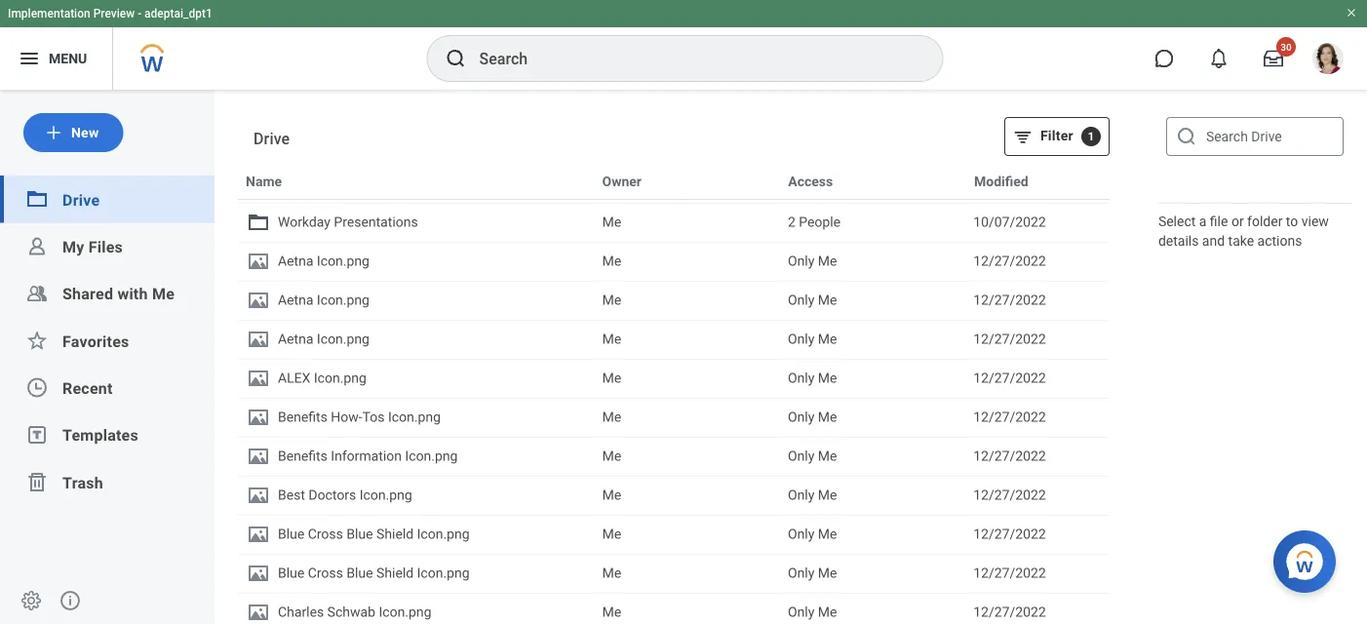 Task type: describe. For each thing, give the bounding box(es) containing it.
only for 6th me cell from the bottom of the item list region
[[788, 409, 815, 425]]

1
[[1088, 130, 1095, 143]]

shared with me image
[[25, 282, 49, 305]]

only me link for tenth me cell from the top
[[788, 524, 958, 545]]

aetna icon.png link for eighth me cell from the bottom
[[247, 328, 587, 351]]

aetna for eighth me cell from the bottom's aetna icon.png link
[[278, 331, 314, 347]]

only me link for 6th me cell from the bottom of the item list region
[[788, 407, 958, 428]]

trash
[[62, 473, 103, 492]]

1 shield from the top
[[376, 526, 414, 542]]

blue cross blue shield icon.png for tenth me cell from the top
[[278, 526, 470, 542]]

12/27/2022 for tenth row
[[974, 526, 1046, 542]]

take
[[1228, 233, 1254, 249]]

search image
[[444, 47, 468, 70]]

row containing benefits information icon.png
[[238, 437, 1110, 476]]

benefits how-tos icon.png link
[[247, 406, 587, 429]]

access
[[788, 173, 833, 189]]

Search Workday  search field
[[479, 37, 903, 80]]

7 only me from the top
[[788, 487, 837, 503]]

aetna for 3rd me cell's aetna icon.png link
[[278, 253, 314, 269]]

only for eighth me cell from the bottom
[[788, 331, 815, 347]]

charles schwab icon.png link
[[247, 601, 587, 624]]

workday
[[278, 214, 331, 230]]

11 row from the top
[[238, 554, 1110, 593]]

7 me cell from the top
[[595, 399, 780, 436]]

only for fourth me cell from the top of the item list region
[[788, 292, 815, 308]]

select a file or folder to view details and take actions
[[1159, 213, 1329, 249]]

drive inside item list region
[[254, 129, 290, 148]]

clock image
[[25, 376, 49, 399]]

12/27/2022 for 3rd row from the top
[[974, 253, 1046, 269]]

aetna icon.png for eighth me cell from the bottom's aetna icon.png link
[[278, 331, 370, 347]]

blue cross blue shield icon.png link for tenth me cell from the top
[[247, 523, 587, 546]]

3 cell from the left
[[966, 165, 1109, 202]]

menu
[[49, 50, 87, 66]]

30
[[1281, 41, 1292, 53]]

select
[[1159, 213, 1196, 229]]

best doctors icon.png
[[278, 487, 412, 503]]

item list region
[[215, 90, 1133, 624]]

12/27/2022 for row containing alex icon.png
[[974, 370, 1046, 386]]

blue up charles
[[278, 565, 305, 581]]

only for second me cell from the bottom
[[788, 565, 815, 581]]

to
[[1286, 213, 1298, 229]]

drive button
[[62, 191, 100, 209]]

file
[[1210, 213, 1228, 229]]

only me link for 8th me cell
[[788, 446, 958, 467]]

a
[[1199, 213, 1207, 229]]

row containing alex icon.png
[[238, 359, 1110, 398]]

with
[[117, 285, 148, 303]]

benefits for benefits how-tos icon.png
[[278, 409, 328, 425]]

favorites
[[62, 332, 129, 350]]

plus image
[[44, 123, 63, 142]]

notifications large image
[[1209, 49, 1229, 68]]

cross for second row from the bottom
[[308, 565, 343, 581]]

cross for tenth row
[[308, 526, 343, 542]]

information
[[331, 448, 402, 464]]

search image
[[1175, 125, 1199, 148]]

profile logan mcneil image
[[1313, 43, 1344, 78]]

name
[[246, 173, 282, 189]]

folder open image
[[25, 187, 49, 211]]

benefits information icon.png link
[[247, 445, 587, 468]]

my
[[62, 238, 84, 256]]

best doctors icon.png link
[[247, 484, 587, 507]]

2 only me from the top
[[788, 292, 837, 308]]

details
[[1159, 233, 1199, 249]]

only me link for 3rd me cell
[[788, 251, 958, 272]]

blue down best
[[278, 526, 305, 542]]

12/27/2022 for row containing charles schwab icon.png
[[974, 604, 1046, 620]]

row containing workday presentations
[[238, 203, 1110, 242]]

1 vertical spatial drive
[[62, 191, 100, 209]]

2 shield from the top
[[376, 565, 414, 581]]

only for tenth me cell from the top
[[788, 526, 815, 542]]

only me link for eighth me cell from the bottom
[[788, 329, 958, 350]]

benefits information icon.png
[[278, 448, 458, 464]]

5 row from the top
[[238, 320, 1110, 359]]

12/27/2022 for 4th row
[[974, 292, 1046, 308]]

alex icon.png link
[[247, 367, 587, 390]]

aetna icon.png link for 3rd me cell
[[247, 250, 587, 273]]

favorites button
[[62, 332, 129, 350]]

2 cell from the left
[[780, 165, 966, 202]]

1 only me from the top
[[788, 253, 837, 269]]

only me link for 1st me cell from the bottom of the item list region
[[788, 602, 958, 623]]

aetna for aetna icon.png link for fourth me cell from the top of the item list region
[[278, 292, 314, 308]]

10 row from the top
[[238, 515, 1110, 554]]

templates
[[62, 426, 138, 445]]

only for 8th me cell
[[788, 448, 815, 464]]

info image
[[59, 589, 82, 613]]

menu button
[[0, 27, 112, 90]]

2 people link
[[788, 212, 958, 233]]

charles schwab icon.png
[[278, 604, 432, 620]]

or
[[1232, 213, 1244, 229]]

12/27/2022 for second row from the bottom
[[974, 565, 1046, 581]]

row containing benefits how-tos icon.png
[[238, 398, 1110, 437]]

grid inside item list region
[[238, 161, 1110, 624]]

4 me cell from the top
[[595, 282, 780, 319]]

12/27/2022 for eighth row from the bottom of the item list region
[[974, 331, 1046, 347]]

owner
[[602, 173, 642, 189]]

close environment banner image
[[1346, 7, 1358, 19]]

only me link for second me cell from the bottom
[[788, 563, 958, 584]]



Task type: vqa. For each thing, say whether or not it's contained in the screenshot.
'Blue Cross Blue Shield Icon.png' corresponding to third Me cell from the bottom's Blue Cross Blue Shield Icon.png link
yes



Task type: locate. For each thing, give the bounding box(es) containing it.
alex icon.png
[[278, 370, 367, 386]]

2 vertical spatial aetna
[[278, 331, 314, 347]]

4 row from the top
[[238, 281, 1110, 320]]

only
[[788, 253, 815, 269], [788, 292, 815, 308], [788, 331, 815, 347], [788, 370, 815, 386], [788, 409, 815, 425], [788, 448, 815, 464], [788, 487, 815, 503], [788, 526, 815, 542], [788, 565, 815, 581], [788, 604, 815, 620]]

12/27/2022 for row containing benefits information icon.png
[[974, 448, 1046, 464]]

1 blue cross blue shield icon.png from the top
[[278, 526, 470, 542]]

9 only me link from the top
[[788, 563, 958, 584]]

schwab
[[327, 604, 376, 620]]

5 12/27/2022 from the top
[[974, 409, 1046, 425]]

1 horizontal spatial drive
[[254, 129, 290, 148]]

files
[[89, 238, 123, 256]]

10 me cell from the top
[[595, 516, 780, 553]]

3 aetna icon.png link from the top
[[247, 328, 587, 351]]

blue cross blue shield icon.png up the charles schwab icon.png
[[278, 565, 470, 581]]

new
[[71, 125, 99, 141]]

cross
[[308, 526, 343, 542], [308, 565, 343, 581]]

only me link
[[788, 251, 958, 272], [788, 290, 958, 311], [788, 329, 958, 350], [788, 368, 958, 389], [788, 407, 958, 428], [788, 446, 958, 467], [788, 485, 958, 506], [788, 524, 958, 545], [788, 563, 958, 584], [788, 602, 958, 623]]

10 only me link from the top
[[788, 602, 958, 623]]

10/07/2022
[[974, 214, 1046, 230]]

aetna icon.png
[[278, 253, 370, 269], [278, 292, 370, 308], [278, 331, 370, 347]]

1 only from the top
[[788, 253, 815, 269]]

shared
[[62, 285, 113, 303]]

2
[[788, 214, 796, 230]]

blue cross blue shield icon.png link
[[247, 523, 587, 546], [247, 562, 587, 585]]

2 row from the top
[[238, 203, 1110, 242]]

workday presentations link
[[247, 211, 587, 234]]

4 12/27/2022 from the top
[[974, 370, 1046, 386]]

me
[[602, 175, 622, 191], [602, 214, 622, 230], [602, 253, 622, 269], [818, 253, 837, 269], [152, 285, 175, 303], [602, 292, 622, 308], [818, 292, 837, 308], [602, 331, 622, 347], [818, 331, 837, 347], [602, 370, 622, 386], [818, 370, 837, 386], [602, 409, 622, 425], [818, 409, 837, 425], [602, 448, 622, 464], [818, 448, 837, 464], [602, 487, 622, 503], [818, 487, 837, 503], [602, 526, 622, 542], [818, 526, 837, 542], [602, 565, 622, 581], [818, 565, 837, 581], [602, 604, 622, 620], [818, 604, 837, 620]]

1 vertical spatial blue cross blue shield icon.png
[[278, 565, 470, 581]]

only for 1st me cell from the bottom of the item list region
[[788, 604, 815, 620]]

2 vertical spatial aetna icon.png
[[278, 331, 370, 347]]

shield up the 'charles schwab icon.png' link
[[376, 565, 414, 581]]

2 blue cross blue shield icon.png link from the top
[[247, 562, 587, 585]]

12/27/2022 for row containing benefits how-tos icon.png
[[974, 409, 1046, 425]]

2 12/27/2022 from the top
[[974, 292, 1046, 308]]

0 vertical spatial cross
[[308, 526, 343, 542]]

people
[[799, 214, 841, 230]]

blue up the charles schwab icon.png
[[347, 565, 373, 581]]

cross up charles
[[308, 565, 343, 581]]

9 only me from the top
[[788, 565, 837, 581]]

benefits for benefits information icon.png
[[278, 448, 328, 464]]

folder
[[1248, 213, 1283, 229]]

12/27/2022 for row containing best doctors icon.png
[[974, 487, 1046, 503]]

7 only me link from the top
[[788, 485, 958, 506]]

1 only me link from the top
[[788, 251, 958, 272]]

folder image
[[247, 211, 270, 234], [247, 211, 270, 234]]

4 only me from the top
[[788, 370, 837, 386]]

8 only me from the top
[[788, 526, 837, 542]]

0 vertical spatial aetna icon.png
[[278, 253, 370, 269]]

3 only me link from the top
[[788, 329, 958, 350]]

shield
[[376, 526, 414, 542], [376, 565, 414, 581]]

1 cross from the top
[[308, 526, 343, 542]]

4 only me link from the top
[[788, 368, 958, 389]]

1 aetna icon.png from the top
[[278, 253, 370, 269]]

only me link for ninth me cell from the top
[[788, 485, 958, 506]]

10 only me from the top
[[788, 604, 837, 620]]

only me link for fourth me cell from the top of the item list region
[[788, 290, 958, 311]]

1 row from the top
[[238, 161, 1110, 200]]

0 vertical spatial blue cross blue shield icon.png link
[[247, 523, 587, 546]]

8 me cell from the top
[[595, 438, 780, 475]]

blue cross blue shield icon.png
[[278, 526, 470, 542], [278, 565, 470, 581]]

cell up 10/07/2022
[[966, 165, 1109, 202]]

icon.png
[[317, 253, 370, 269], [317, 292, 370, 308], [317, 331, 370, 347], [314, 370, 367, 386], [388, 409, 441, 425], [405, 448, 458, 464], [360, 487, 412, 503], [417, 526, 470, 542], [417, 565, 470, 581], [379, 604, 432, 620]]

2 only from the top
[[788, 292, 815, 308]]

adeptai_dpt1
[[144, 7, 212, 20]]

3 aetna icon.png from the top
[[278, 331, 370, 347]]

star image
[[25, 329, 49, 352]]

view
[[1302, 213, 1329, 229]]

only for ninth me cell from the top
[[788, 487, 815, 503]]

0 vertical spatial benefits
[[278, 409, 328, 425]]

8 only me link from the top
[[788, 524, 958, 545]]

1 vertical spatial shield
[[376, 565, 414, 581]]

6 12/27/2022 from the top
[[974, 448, 1046, 464]]

6 row from the top
[[238, 359, 1110, 398]]

inbox large image
[[1264, 49, 1284, 68]]

blue
[[278, 526, 305, 542], [347, 526, 373, 542], [278, 565, 305, 581], [347, 565, 373, 581]]

2 cross from the top
[[308, 565, 343, 581]]

me row
[[238, 164, 1110, 203]]

benefits down alex
[[278, 409, 328, 425]]

8 only from the top
[[788, 526, 815, 542]]

3 only from the top
[[788, 331, 815, 347]]

30 button
[[1252, 37, 1296, 80]]

3 only me from the top
[[788, 331, 837, 347]]

2 benefits from the top
[[278, 448, 328, 464]]

8 12/27/2022 from the top
[[974, 526, 1046, 542]]

1 aetna icon.png link from the top
[[247, 250, 587, 273]]

modified
[[974, 173, 1029, 189]]

aetna
[[278, 253, 314, 269], [278, 292, 314, 308], [278, 331, 314, 347]]

workday presentations
[[278, 214, 418, 230]]

3 aetna from the top
[[278, 331, 314, 347]]

10 12/27/2022 from the top
[[974, 604, 1046, 620]]

9 me cell from the top
[[595, 477, 780, 514]]

cell up '2 people' link
[[780, 165, 966, 202]]

shared with me button
[[62, 285, 175, 303]]

9 12/27/2022 from the top
[[974, 565, 1046, 581]]

implementation
[[8, 7, 90, 20]]

0 vertical spatial aetna icon.png link
[[247, 250, 587, 273]]

and
[[1202, 233, 1225, 249]]

cell
[[239, 165, 595, 202], [780, 165, 966, 202], [966, 165, 1109, 202]]

aetna icon.png for 3rd me cell's aetna icon.png link
[[278, 253, 370, 269]]

3 12/27/2022 from the top
[[974, 331, 1046, 347]]

document image
[[247, 250, 270, 273], [247, 328, 270, 351], [247, 367, 270, 390], [247, 484, 270, 507], [247, 523, 270, 546], [247, 523, 270, 546], [247, 562, 270, 585], [247, 601, 270, 624]]

implementation preview -   adeptai_dpt1
[[8, 7, 212, 20]]

1 benefits from the top
[[278, 409, 328, 425]]

only me
[[788, 253, 837, 269], [788, 292, 837, 308], [788, 331, 837, 347], [788, 370, 837, 386], [788, 409, 837, 425], [788, 448, 837, 464], [788, 487, 837, 503], [788, 526, 837, 542], [788, 565, 837, 581], [788, 604, 837, 620]]

5 only me link from the top
[[788, 407, 958, 428]]

doctors
[[309, 487, 356, 503]]

aetna icon.png link
[[247, 250, 587, 273], [247, 289, 587, 312], [247, 328, 587, 351]]

0 vertical spatial blue cross blue shield icon.png
[[278, 526, 470, 542]]

search drive field
[[1166, 117, 1344, 156]]

aetna icon.png for aetna icon.png link for fourth me cell from the top of the item list region
[[278, 292, 370, 308]]

cell up workday presentations link
[[239, 165, 595, 202]]

12 row from the top
[[238, 593, 1110, 624]]

11 me cell from the top
[[595, 555, 780, 592]]

recent button
[[62, 379, 113, 398]]

blue down best doctors icon.png on the left bottom
[[347, 526, 373, 542]]

document image
[[247, 250, 270, 273], [247, 289, 270, 312], [247, 289, 270, 312], [247, 328, 270, 351], [247, 367, 270, 390], [247, 406, 270, 429], [247, 406, 270, 429], [247, 445, 270, 468], [247, 445, 270, 468], [247, 484, 270, 507], [247, 562, 270, 585], [247, 601, 270, 624]]

shield down "best doctors icon.png" link
[[376, 526, 414, 542]]

9 only from the top
[[788, 565, 815, 581]]

charles
[[278, 604, 324, 620]]

trash button
[[62, 473, 103, 492]]

1 12/27/2022 from the top
[[974, 253, 1046, 269]]

row containing name
[[238, 161, 1110, 200]]

6 only me from the top
[[788, 448, 837, 464]]

6 only me link from the top
[[788, 446, 958, 467]]

2 aetna icon.png from the top
[[278, 292, 370, 308]]

row containing best doctors icon.png
[[238, 476, 1110, 515]]

1 me cell from the top
[[595, 165, 780, 202]]

blue cross blue shield icon.png link up the 'charles schwab icon.png' link
[[247, 562, 587, 585]]

drive
[[254, 129, 290, 148], [62, 191, 100, 209]]

menu banner
[[0, 0, 1367, 90]]

12/27/2022
[[974, 253, 1046, 269], [974, 292, 1046, 308], [974, 331, 1046, 347], [974, 370, 1046, 386], [974, 409, 1046, 425], [974, 448, 1046, 464], [974, 487, 1046, 503], [974, 526, 1046, 542], [974, 565, 1046, 581], [974, 604, 1046, 620]]

blue cross blue shield icon.png for second me cell from the bottom
[[278, 565, 470, 581]]

only for 3rd me cell
[[788, 253, 815, 269]]

blue cross blue shield icon.png link for second me cell from the bottom
[[247, 562, 587, 585]]

actions
[[1258, 233, 1302, 249]]

justify image
[[18, 47, 41, 70]]

0 vertical spatial drive
[[254, 129, 290, 148]]

2 only me link from the top
[[788, 290, 958, 311]]

benefits how-tos icon.png
[[278, 409, 441, 425]]

aetna icon.png link for fourth me cell from the top of the item list region
[[247, 289, 587, 312]]

1 aetna from the top
[[278, 253, 314, 269]]

2 blue cross blue shield icon.png from the top
[[278, 565, 470, 581]]

12 me cell from the top
[[595, 594, 780, 624]]

2 aetna icon.png link from the top
[[247, 289, 587, 312]]

4 only from the top
[[788, 370, 815, 386]]

10 only from the top
[[788, 604, 815, 620]]

grid containing name
[[238, 161, 1110, 624]]

2 vertical spatial aetna icon.png link
[[247, 328, 587, 351]]

6 only from the top
[[788, 448, 815, 464]]

templates button
[[62, 426, 138, 445]]

alex
[[278, 370, 311, 386]]

my files button
[[62, 238, 123, 256]]

user image
[[25, 235, 49, 258]]

me cell inside row
[[595, 165, 780, 202]]

2 me cell from the top
[[595, 204, 780, 241]]

5 only me from the top
[[788, 409, 837, 425]]

me cell
[[595, 165, 780, 202], [595, 204, 780, 241], [595, 243, 780, 280], [595, 282, 780, 319], [595, 321, 780, 358], [595, 360, 780, 397], [595, 399, 780, 436], [595, 438, 780, 475], [595, 477, 780, 514], [595, 516, 780, 553], [595, 555, 780, 592], [595, 594, 780, 624]]

trash image
[[25, 470, 49, 494]]

1 vertical spatial benefits
[[278, 448, 328, 464]]

only me link for 7th me cell from the bottom
[[788, 368, 958, 389]]

7 row from the top
[[238, 398, 1110, 437]]

recent
[[62, 379, 113, 398]]

2 people
[[788, 214, 841, 230]]

1 vertical spatial cross
[[308, 565, 343, 581]]

8 row from the top
[[238, 437, 1110, 476]]

7 only from the top
[[788, 487, 815, 503]]

drive up name
[[254, 129, 290, 148]]

gear image
[[20, 589, 43, 613]]

tos
[[362, 409, 385, 425]]

7 12/27/2022 from the top
[[974, 487, 1046, 503]]

1 cell from the left
[[239, 165, 595, 202]]

9 row from the top
[[238, 476, 1110, 515]]

1 vertical spatial aetna icon.png link
[[247, 289, 587, 312]]

presentations
[[334, 214, 418, 230]]

5 me cell from the top
[[595, 321, 780, 358]]

only for 7th me cell from the bottom
[[788, 370, 815, 386]]

filter
[[1041, 128, 1074, 144]]

6 me cell from the top
[[595, 360, 780, 397]]

preview
[[93, 7, 135, 20]]

grid
[[238, 161, 1110, 624]]

1 vertical spatial blue cross blue shield icon.png link
[[247, 562, 587, 585]]

1 blue cross blue shield icon.png link from the top
[[247, 523, 587, 546]]

drive right folder open 'icon' at left top
[[62, 191, 100, 209]]

my files
[[62, 238, 123, 256]]

blue cross blue shield icon.png down best doctors icon.png on the left bottom
[[278, 526, 470, 542]]

row
[[238, 161, 1110, 200], [238, 203, 1110, 242], [238, 242, 1110, 281], [238, 281, 1110, 320], [238, 320, 1110, 359], [238, 359, 1110, 398], [238, 398, 1110, 437], [238, 437, 1110, 476], [238, 476, 1110, 515], [238, 515, 1110, 554], [238, 554, 1110, 593], [238, 593, 1110, 624]]

new button
[[23, 113, 123, 152]]

5 only from the top
[[788, 409, 815, 425]]

0 vertical spatial aetna
[[278, 253, 314, 269]]

2 aetna from the top
[[278, 292, 314, 308]]

row containing charles schwab icon.png
[[238, 593, 1110, 624]]

0 horizontal spatial drive
[[62, 191, 100, 209]]

3 me cell from the top
[[595, 243, 780, 280]]

filter image
[[1013, 127, 1033, 146]]

how-
[[331, 409, 362, 425]]

benefits up best
[[278, 448, 328, 464]]

best
[[278, 487, 305, 503]]

shared with me
[[62, 285, 175, 303]]

1 vertical spatial aetna
[[278, 292, 314, 308]]

cross down doctors
[[308, 526, 343, 542]]

blue cross blue shield icon.png link down "best doctors icon.png" link
[[247, 523, 587, 546]]

0 vertical spatial shield
[[376, 526, 414, 542]]

1 vertical spatial aetna icon.png
[[278, 292, 370, 308]]

-
[[138, 7, 142, 20]]

benefits
[[278, 409, 328, 425], [278, 448, 328, 464]]

3 row from the top
[[238, 242, 1110, 281]]



